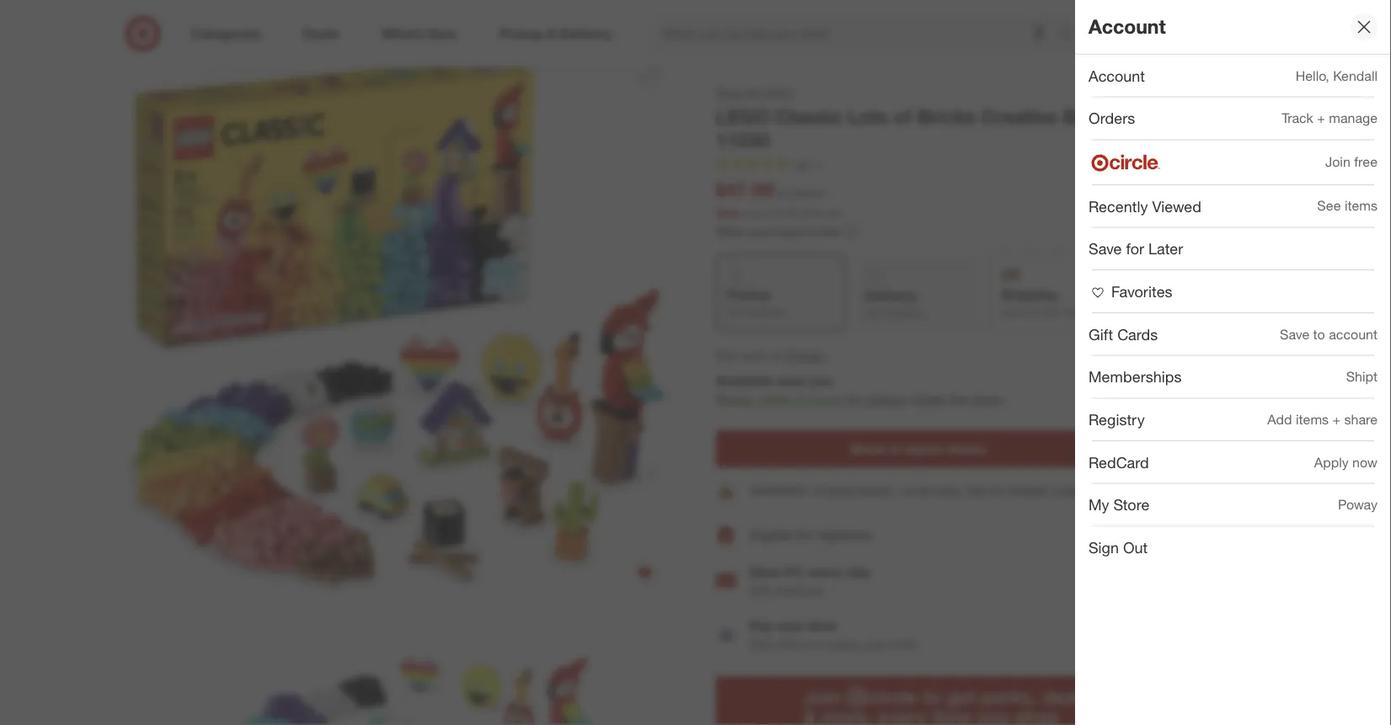 Task type: locate. For each thing, give the bounding box(es) containing it.
0 vertical spatial kendall
[[1158, 26, 1197, 41]]

0 horizontal spatial sets
[[242, 15, 266, 30]]

0 horizontal spatial redcard
[[776, 584, 823, 598]]

redcard down 5%
[[776, 584, 823, 598]]

1 horizontal spatial available
[[884, 307, 923, 320]]

apply
[[1314, 454, 1349, 471]]

0 vertical spatial save
[[1089, 240, 1122, 258]]

0 horizontal spatial kendall
[[1158, 26, 1197, 41]]

warning:
[[750, 484, 808, 498]]

the
[[950, 392, 969, 409]]

show
[[850, 441, 886, 457]]

affirm
[[776, 637, 807, 652]]

1 vertical spatial toys
[[1143, 104, 1185, 128]]

creative
[[981, 104, 1058, 128]]

sets
[[242, 15, 266, 30], [373, 15, 396, 30]]

lego
[[762, 85, 794, 100], [716, 104, 770, 128]]

0 vertical spatial redcard
[[1089, 453, 1149, 472]]

1 vertical spatial kendall
[[1333, 67, 1378, 84]]

kendall for hi, kendall
[[1158, 26, 1197, 41]]

add items + share
[[1268, 411, 1378, 428]]

+ right track at the right top of the page
[[1317, 110, 1325, 127]]

0 vertical spatial items
[[1345, 198, 1378, 214]]

1 horizontal spatial poway
[[1338, 497, 1378, 513]]

memberships
[[1089, 368, 1182, 386]]

apply now
[[1314, 454, 1378, 471]]

sign out link
[[1075, 527, 1391, 569]]

see
[[1317, 198, 1341, 214]]

sets left blocks
[[242, 15, 266, 30]]

building sets & kits link
[[327, 15, 431, 30]]

1 horizontal spatial items
[[1345, 198, 1378, 214]]

get
[[1001, 306, 1017, 319]]

poway button
[[786, 346, 825, 365]]

kendall up manage
[[1333, 67, 1378, 84]]

building inside shop all lego lego classic lots of bricks creative building toys set 11030
[[1063, 104, 1138, 128]]

over
[[777, 618, 804, 635], [865, 637, 887, 652]]

0 horizontal spatial available
[[746, 306, 785, 319]]

account up account hello, kendall "element"
[[1089, 15, 1166, 38]]

toys inside shop all lego lego classic lots of bricks creative building toys set 11030
[[1143, 104, 1185, 128]]

stock
[[907, 441, 942, 457]]

kendall
[[1158, 26, 1197, 41], [1333, 67, 1378, 84]]

not inside delivery not available
[[865, 307, 881, 320]]

all
[[747, 85, 759, 100]]

with up pay
[[750, 584, 773, 598]]

0 vertical spatial toys
[[162, 15, 186, 30]]

1 vertical spatial redcard
[[776, 584, 823, 598]]

save
[[1089, 240, 1122, 258], [1280, 326, 1310, 342], [750, 564, 780, 581]]

& left blocks
[[270, 15, 277, 30]]

building right toys link
[[196, 15, 239, 30]]

building down account hello, kendall "element"
[[1063, 104, 1138, 128]]

shipt
[[1346, 369, 1378, 385]]

inside
[[910, 392, 946, 409]]

classic
[[775, 104, 843, 128]]

for right eligible
[[797, 527, 813, 543]]

building for lego
[[1063, 104, 1138, 128]]

1 vertical spatial with
[[750, 637, 773, 652]]

building right blocks
[[327, 15, 369, 30]]

hello,
[[1296, 67, 1330, 84]]

for right hours
[[846, 392, 862, 409]]

poway inside the 'account' dialog
[[1338, 497, 1378, 513]]

+
[[1317, 110, 1325, 127], [1333, 411, 1341, 428]]

it
[[1020, 306, 1026, 319]]

1 horizontal spatial redcard
[[1089, 453, 1149, 472]]

available down pickup
[[746, 306, 785, 319]]

not
[[727, 306, 743, 319], [865, 307, 881, 320], [716, 347, 738, 363], [968, 484, 987, 498]]

image gallery element
[[119, 48, 675, 726]]

out
[[1123, 539, 1148, 557]]

purchased
[[750, 224, 806, 238]]

1 vertical spatial save
[[1280, 326, 1310, 342]]

sets left kits
[[373, 15, 396, 30]]

1 vertical spatial lego
[[716, 104, 770, 128]]

2 horizontal spatial /
[[319, 15, 323, 30]]

account hello, kendall element
[[1089, 67, 1145, 85]]

over up affirm
[[777, 618, 804, 635]]

children
[[1007, 484, 1049, 498]]

0 vertical spatial over
[[777, 618, 804, 635]]

poway right at
[[786, 347, 825, 363]]

save
[[743, 207, 764, 219]]

sign out
[[1089, 539, 1148, 557]]

/ right blocks
[[319, 15, 323, 30]]

save down the recently
[[1089, 240, 1122, 258]]

0 vertical spatial poway
[[786, 347, 825, 363]]

kits
[[410, 15, 431, 30]]

0 horizontal spatial /
[[155, 15, 159, 30]]

gift
[[1089, 325, 1113, 343]]

by
[[1028, 306, 1039, 319]]

toys left set
[[1143, 104, 1185, 128]]

0 vertical spatial +
[[1317, 110, 1325, 127]]

save for save for later
[[1089, 240, 1122, 258]]

lego up 11030
[[716, 104, 770, 128]]

0 horizontal spatial toys
[[162, 15, 186, 30]]

show in-stock stores
[[850, 441, 986, 457]]

view favorites element
[[1089, 282, 1173, 301]]

1 with from the top
[[750, 584, 773, 598]]

toys
[[162, 15, 186, 30], [1143, 104, 1185, 128]]

toys right "target" link
[[162, 15, 186, 30]]

building
[[196, 15, 239, 30], [327, 15, 369, 30], [1063, 104, 1138, 128]]

redcard
[[1089, 453, 1149, 472], [776, 584, 823, 598]]

items for registry
[[1296, 411, 1329, 428]]

hazard
[[856, 484, 892, 498]]

pay over time with affirm on orders over $100
[[750, 618, 916, 652]]

eligible for registries
[[750, 527, 872, 543]]

not down the delivery
[[865, 307, 881, 320]]

1 horizontal spatial sets
[[373, 15, 396, 30]]

redcard inside save 5% every day with redcard
[[776, 584, 823, 598]]

with
[[750, 584, 773, 598], [750, 637, 773, 652]]

1 horizontal spatial &
[[400, 15, 407, 30]]

1 horizontal spatial building
[[327, 15, 369, 30]]

redcard up the yrs.
[[1089, 453, 1149, 472]]

share
[[1345, 411, 1378, 428]]

hi, kendall
[[1141, 26, 1197, 41]]

0 vertical spatial with
[[750, 584, 773, 598]]

$100
[[891, 637, 916, 652]]

to
[[1313, 326, 1325, 342]]

2 vertical spatial save
[[750, 564, 780, 581]]

for left later
[[1126, 240, 1144, 258]]

1 horizontal spatial kendall
[[1333, 67, 1378, 84]]

$59.99
[[794, 187, 825, 200]]

available inside pickup not available
[[746, 306, 785, 319]]

not down pickup
[[727, 306, 743, 319]]

save for save to account
[[1280, 326, 1310, 342]]

later
[[1149, 240, 1183, 258]]

0 horizontal spatial items
[[1296, 411, 1329, 428]]

account dialog
[[1075, 0, 1391, 726]]

2 / from the left
[[189, 15, 193, 30]]

available inside delivery not available
[[884, 307, 923, 320]]

on
[[811, 637, 824, 652]]

1 vertical spatial items
[[1296, 411, 1329, 428]]

save left 5%
[[750, 564, 780, 581]]

store
[[1114, 496, 1150, 514]]

available for pickup
[[746, 306, 785, 319]]

pickup
[[866, 392, 906, 409]]

/
[[155, 15, 159, 30], [189, 15, 193, 30], [319, 15, 323, 30]]

save left to at the top of the page
[[1280, 326, 1310, 342]]

over left $100
[[865, 637, 887, 652]]

kendall inside the 'account' dialog
[[1333, 67, 1378, 84]]

available down the delivery
[[884, 307, 923, 320]]

-
[[896, 484, 900, 498]]

search button
[[1051, 15, 1091, 56]]

& left kits
[[400, 15, 407, 30]]

/ left toys link
[[155, 15, 159, 30]]

1 horizontal spatial save
[[1089, 240, 1122, 258]]

near
[[777, 373, 806, 389]]

1 horizontal spatial toys
[[1143, 104, 1185, 128]]

with down pay
[[750, 637, 773, 652]]

available
[[746, 306, 785, 319], [884, 307, 923, 320]]

1 horizontal spatial over
[[865, 637, 887, 652]]

items right see
[[1345, 198, 1378, 214]]

viewed
[[1152, 197, 1202, 215]]

0 horizontal spatial save
[[750, 564, 780, 581]]

1 vertical spatial account
[[1089, 67, 1145, 85]]

show in-stock stores button
[[716, 431, 1120, 468]]

sun,
[[1042, 306, 1062, 319]]

1 account from the top
[[1089, 15, 1166, 38]]

not right parts. at the right bottom
[[968, 484, 987, 498]]

3 / from the left
[[319, 15, 323, 30]]

kendall right "hi,"
[[1158, 26, 1197, 41]]

+ left share at the right bottom
[[1333, 411, 1341, 428]]

poway down now
[[1338, 497, 1378, 513]]

available for delivery
[[884, 307, 923, 320]]

2 horizontal spatial save
[[1280, 326, 1310, 342]]

with inside 'pay over time with affirm on orders over $100'
[[750, 637, 773, 652]]

1 horizontal spatial /
[[189, 15, 193, 30]]

/ right toys link
[[189, 15, 193, 30]]

for inside available near you ready within 2 hours for pickup inside the store
[[846, 392, 862, 409]]

1 vertical spatial poway
[[1338, 497, 1378, 513]]

1 sets from the left
[[242, 15, 266, 30]]

(
[[800, 207, 803, 219]]

favorites
[[1112, 282, 1173, 301]]

0 horizontal spatial building
[[196, 15, 239, 30]]

items right the add
[[1296, 411, 1329, 428]]

save to account
[[1280, 326, 1378, 342]]

)
[[838, 207, 841, 219]]

1 vertical spatial +
[[1333, 411, 1341, 428]]

lego right all
[[762, 85, 794, 100]]

0 vertical spatial account
[[1089, 15, 1166, 38]]

favorites link
[[1075, 271, 1391, 313]]

2 with from the top
[[750, 637, 773, 652]]

2 horizontal spatial building
[[1063, 104, 1138, 128]]

0 horizontal spatial &
[[270, 15, 277, 30]]

account up orders at the right top of page
[[1089, 67, 1145, 85]]



Task type: vqa. For each thing, say whether or not it's contained in the screenshot.
Shredded in the Shredded Mozzarella Cheese - 8oz - Good & Gather™
no



Task type: describe. For each thing, give the bounding box(es) containing it.
building sets & blocks link
[[196, 15, 316, 30]]

2 & from the left
[[400, 15, 407, 30]]

shop all lego lego classic lots of bricks creative building toys set 11030
[[716, 85, 1221, 152]]

account
[[1329, 326, 1378, 342]]

manage
[[1329, 110, 1378, 127]]

sign
[[1089, 539, 1119, 557]]

registries
[[816, 527, 872, 543]]

0 vertical spatial lego
[[762, 85, 794, 100]]

2 sets from the left
[[373, 15, 396, 30]]

my
[[1089, 496, 1110, 514]]

19
[[1086, 306, 1097, 319]]

yrs.
[[1096, 484, 1115, 498]]

1 / from the left
[[155, 15, 159, 30]]

shipping get it by sun, nov 19
[[1001, 287, 1097, 319]]

within
[[758, 392, 793, 409]]

join
[[1326, 154, 1351, 170]]

orders
[[827, 637, 861, 652]]

advertisement region
[[716, 677, 1272, 726]]

blocks
[[280, 15, 316, 30]]

under
[[1053, 484, 1083, 498]]

off
[[826, 207, 838, 219]]

of
[[893, 104, 912, 128]]

with inside save 5% every day with redcard
[[750, 584, 773, 598]]

available
[[716, 373, 773, 389]]

you
[[810, 373, 833, 389]]

pay
[[750, 618, 773, 635]]

sold
[[741, 347, 767, 363]]

What can we help you find? suggestions appear below search field
[[653, 15, 1063, 52]]

track
[[1282, 110, 1314, 127]]

target / toys / building sets & blocks / building sets & kits
[[119, 15, 431, 30]]

every
[[808, 564, 843, 581]]

0 horizontal spatial over
[[777, 618, 804, 635]]

online
[[809, 224, 841, 238]]

parts.
[[934, 484, 964, 498]]

25 link
[[716, 156, 825, 176]]

delivery
[[865, 288, 917, 304]]

hours
[[808, 392, 842, 409]]

5%
[[784, 564, 805, 581]]

$47.99
[[716, 178, 774, 202]]

set
[[1190, 104, 1221, 128]]

when purchased online
[[716, 224, 841, 238]]

not inside pickup not available
[[727, 306, 743, 319]]

not sold at poway
[[716, 347, 825, 363]]

stores
[[946, 441, 986, 457]]

small
[[903, 484, 931, 498]]

1 & from the left
[[270, 15, 277, 30]]

sale
[[716, 205, 740, 220]]

2
[[797, 392, 805, 409]]

0 horizontal spatial poway
[[786, 347, 825, 363]]

3
[[1087, 484, 1093, 498]]

save inside save 5% every day with redcard
[[750, 564, 780, 581]]

lego classic lots of bricks creative building toys set 11030, 1 of 8 image
[[119, 48, 675, 604]]

hello, kendall
[[1296, 67, 1378, 84]]

2 account from the top
[[1089, 67, 1145, 85]]

ready
[[716, 392, 754, 409]]

shop
[[716, 85, 744, 100]]

redcard inside the 'account' dialog
[[1089, 453, 1149, 472]]

$
[[767, 207, 772, 219]]

save 5% every day with redcard
[[750, 564, 870, 598]]

gift cards
[[1089, 325, 1158, 343]]

see items
[[1317, 198, 1378, 214]]

toys link
[[162, 15, 186, 30]]

shipping
[[1001, 287, 1057, 303]]

search
[[1051, 27, 1091, 43]]

choking
[[811, 484, 853, 498]]

0 horizontal spatial +
[[1317, 110, 1325, 127]]

track + manage
[[1282, 110, 1378, 127]]

available near you ready within 2 hours for pickup inside the store
[[716, 373, 1003, 409]]

items for recently viewed
[[1345, 198, 1378, 214]]

for left children
[[990, 484, 1004, 498]]

%
[[814, 207, 824, 219]]

my store
[[1089, 496, 1150, 514]]

11030
[[716, 129, 770, 152]]

bricks
[[917, 104, 976, 128]]

hi,
[[1141, 26, 1155, 41]]

now
[[1353, 454, 1378, 471]]

recently viewed
[[1089, 197, 1202, 215]]

free
[[1354, 154, 1378, 170]]

$47.99 reg $59.99 sale save $ 12.00 ( 20 % off )
[[716, 178, 841, 220]]

1 horizontal spatial +
[[1333, 411, 1341, 428]]

store
[[972, 392, 1003, 409]]

pickup not available
[[727, 287, 785, 319]]

not left sold
[[716, 347, 738, 363]]

kendall for hello, kendall
[[1333, 67, 1378, 84]]

delivery not available
[[865, 288, 923, 320]]

save for later
[[1089, 240, 1183, 258]]

25
[[795, 157, 808, 172]]

time
[[808, 618, 836, 635]]

cards
[[1118, 325, 1158, 343]]

building for /
[[327, 15, 369, 30]]

for inside the 'account' dialog
[[1126, 240, 1144, 258]]

reg
[[777, 187, 791, 200]]

orders
[[1089, 109, 1135, 127]]

1 vertical spatial over
[[865, 637, 887, 652]]

20
[[803, 207, 814, 219]]



